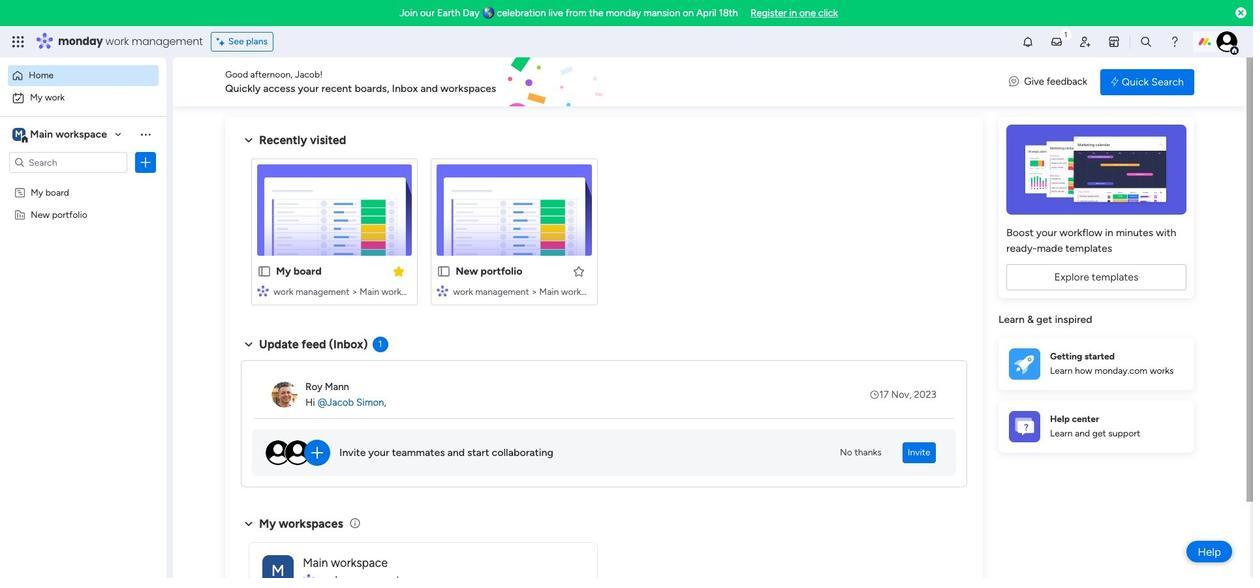 Task type: describe. For each thing, give the bounding box(es) containing it.
getting started element
[[999, 338, 1195, 390]]

jacob simon image
[[1217, 31, 1238, 52]]

monday marketplace image
[[1108, 35, 1121, 48]]

select product image
[[12, 35, 25, 48]]

close recently visited image
[[241, 133, 257, 148]]

close my workspaces image
[[241, 516, 257, 532]]

workspace image
[[12, 127, 25, 142]]

remove from favorites image
[[393, 265, 406, 278]]

options image
[[139, 156, 152, 169]]

1 element
[[373, 337, 388, 353]]

update feed image
[[1050, 35, 1064, 48]]

workspace options image
[[139, 128, 152, 141]]

0 vertical spatial option
[[8, 65, 159, 86]]

notifications image
[[1022, 35, 1035, 48]]

see plans image
[[217, 35, 228, 49]]

add to favorites image
[[572, 265, 585, 278]]

2 vertical spatial option
[[0, 181, 166, 183]]

search everything image
[[1140, 35, 1153, 48]]

v2 user feedback image
[[1010, 75, 1019, 89]]



Task type: locate. For each thing, give the bounding box(es) containing it.
templates image image
[[1011, 125, 1183, 215]]

list box
[[0, 179, 166, 402]]

roy mann image
[[272, 382, 298, 408]]

help center element
[[999, 401, 1195, 453]]

public board image
[[437, 264, 451, 279]]

v2 bolt switch image
[[1111, 75, 1119, 89]]

Search in workspace field
[[27, 155, 109, 170]]

close update feed (inbox) image
[[241, 337, 257, 353]]

invite members image
[[1079, 35, 1092, 48]]

option
[[8, 65, 159, 86], [8, 87, 159, 108], [0, 181, 166, 183]]

workspace image
[[262, 555, 294, 578]]

public board image
[[257, 264, 272, 279]]

workspace selection element
[[12, 127, 109, 144]]

1 vertical spatial option
[[8, 87, 159, 108]]

1 image
[[1060, 27, 1072, 41]]

help image
[[1169, 35, 1182, 48]]

quick search results list box
[[241, 148, 968, 321]]



Task type: vqa. For each thing, say whether or not it's contained in the screenshot.
the elevate
no



